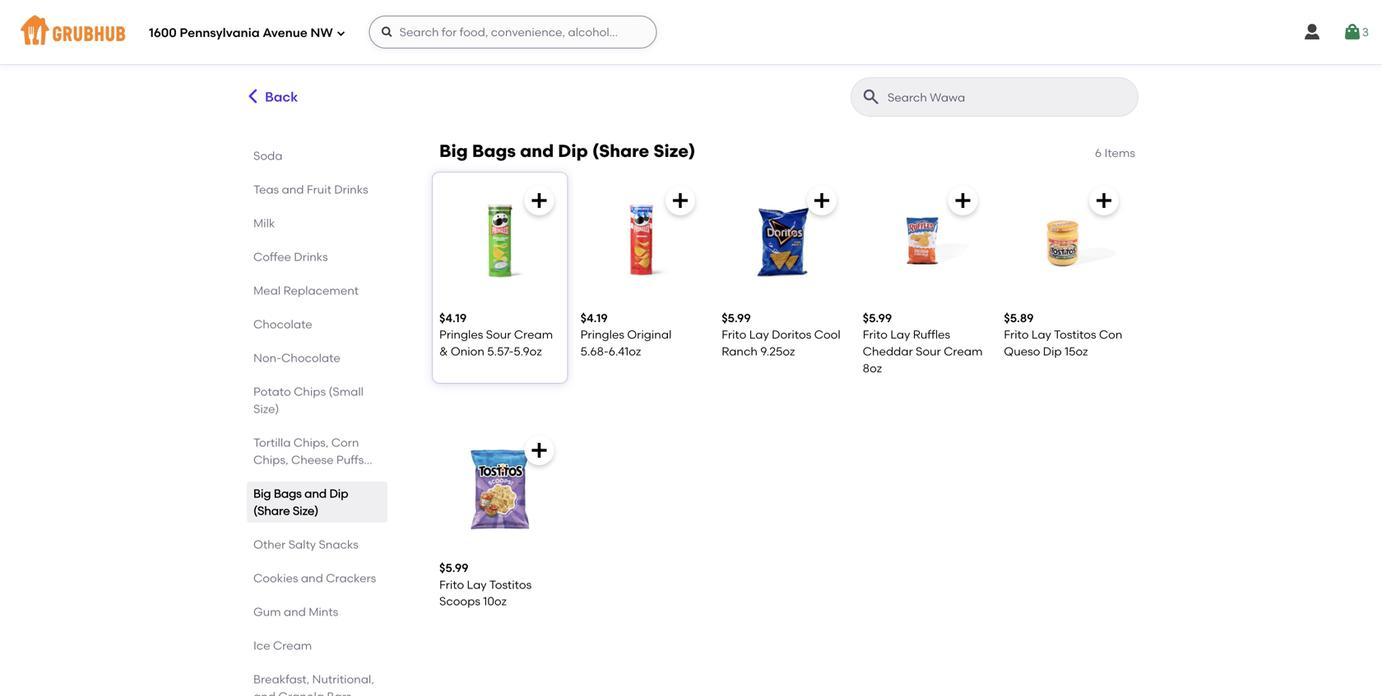 Task type: vqa. For each thing, say whether or not it's contained in the screenshot.


Task type: locate. For each thing, give the bounding box(es) containing it.
$4.19 pringles sour cream & onion 5.57-5.9oz
[[439, 312, 553, 359]]

meal replacement tab
[[253, 282, 381, 300]]

1 horizontal spatial sour
[[916, 345, 941, 359]]

pringles
[[439, 328, 483, 342], [581, 328, 625, 342]]

frito inside $5.99 frito lay doritos cool ranch 9.25oz
[[722, 328, 747, 342]]

lay inside $5.99 frito lay doritos cool ranch 9.25oz
[[749, 328, 769, 342]]

8oz
[[863, 361, 882, 375]]

frito up ranch
[[722, 328, 747, 342]]

(small
[[329, 385, 364, 399], [253, 471, 288, 485]]

cream inside $5.99 frito lay ruffles cheddar sour cream 8oz
[[944, 345, 983, 359]]

cool
[[814, 328, 841, 342]]

lay inside $5.99 frito lay tostitos scoops 10oz
[[467, 578, 487, 592]]

frito
[[722, 328, 747, 342], [863, 328, 888, 342], [1004, 328, 1029, 342], [439, 578, 464, 592]]

0 vertical spatial big
[[439, 141, 468, 162]]

big inside tortilla chips, corn chips, cheese puffs (small size) big bags and dip (share size)
[[253, 487, 271, 501]]

dip
[[558, 141, 588, 162], [1043, 345, 1062, 359], [330, 487, 348, 501]]

1 horizontal spatial bags
[[472, 141, 516, 162]]

big bags and dip (share size) tab
[[253, 486, 381, 520]]

lay up queso
[[1032, 328, 1052, 342]]

2 horizontal spatial dip
[[1043, 345, 1062, 359]]

size) inside potato chips (small size)
[[253, 402, 279, 416]]

other salty snacks tab
[[253, 537, 381, 554]]

meal
[[253, 284, 281, 298]]

onion
[[451, 345, 485, 359]]

teas and fruit drinks
[[253, 183, 368, 197]]

crackers
[[326, 572, 376, 586]]

svg image for 9.25oz
[[812, 191, 832, 211]]

2 $4.19 from the left
[[581, 312, 608, 326]]

snacks
[[319, 538, 359, 552]]

(small inside potato chips (small size)
[[329, 385, 364, 399]]

1 horizontal spatial pringles
[[581, 328, 625, 342]]

0 horizontal spatial $5.99
[[439, 562, 469, 576]]

2 vertical spatial dip
[[330, 487, 348, 501]]

1 vertical spatial big
[[253, 487, 271, 501]]

0 vertical spatial tostitos
[[1054, 328, 1097, 342]]

lay inside $5.89 frito lay tostitos con queso dip 15oz
[[1032, 328, 1052, 342]]

pringles for &
[[439, 328, 483, 342]]

ruffles
[[913, 328, 951, 342]]

chocolate up non-chocolate
[[253, 318, 312, 332]]

cream inside $4.19 pringles sour cream & onion 5.57-5.9oz
[[514, 328, 553, 342]]

$4.19
[[439, 312, 467, 326], [581, 312, 608, 326]]

tostitos up 10oz
[[489, 578, 532, 592]]

soda
[[253, 149, 283, 163]]

frito up scoops
[[439, 578, 464, 592]]

5.57-
[[487, 345, 514, 359]]

1 horizontal spatial $4.19
[[581, 312, 608, 326]]

chips, up cheese
[[294, 436, 329, 450]]

frito lay doritos cool ranch 9.25oz image
[[722, 179, 843, 301]]

10oz
[[483, 595, 507, 609]]

0 vertical spatial (small
[[329, 385, 364, 399]]

corn
[[331, 436, 359, 450]]

0 horizontal spatial (share
[[253, 504, 290, 518]]

pringles up onion
[[439, 328, 483, 342]]

lay
[[749, 328, 769, 342], [891, 328, 910, 342], [1032, 328, 1052, 342], [467, 578, 487, 592]]

$5.99 up "cheddar"
[[863, 312, 892, 326]]

tostitos up 15oz
[[1054, 328, 1097, 342]]

$5.99 frito lay doritos cool ranch 9.25oz
[[722, 312, 841, 359]]

3 button
[[1343, 17, 1369, 47]]

1 vertical spatial cream
[[944, 345, 983, 359]]

tostitos inside $5.99 frito lay tostitos scoops 10oz
[[489, 578, 532, 592]]

non-chocolate
[[253, 351, 340, 365]]

0 horizontal spatial sour
[[486, 328, 511, 342]]

nutritional,
[[312, 673, 374, 687]]

pennsylvania
[[180, 26, 260, 40]]

lay for sour
[[891, 328, 910, 342]]

1 horizontal spatial dip
[[558, 141, 588, 162]]

$5.99 inside $5.99 frito lay ruffles cheddar sour cream 8oz
[[863, 312, 892, 326]]

gum
[[253, 606, 281, 620]]

tostitos for queso
[[1054, 328, 1097, 342]]

sour inside $4.19 pringles sour cream & onion 5.57-5.9oz
[[486, 328, 511, 342]]

lay up "cheddar"
[[891, 328, 910, 342]]

0 vertical spatial cream
[[514, 328, 553, 342]]

2 horizontal spatial cream
[[944, 345, 983, 359]]

1 horizontal spatial tostitos
[[1054, 328, 1097, 342]]

cream
[[514, 328, 553, 342], [944, 345, 983, 359], [273, 639, 312, 653]]

tostitos for 10oz
[[489, 578, 532, 592]]

Search Wawa search field
[[886, 90, 1133, 105]]

frito down $5.89
[[1004, 328, 1029, 342]]

0 horizontal spatial cream
[[273, 639, 312, 653]]

cheese
[[291, 453, 334, 467]]

chips, down tortilla
[[253, 453, 289, 467]]

svg image
[[381, 26, 394, 39], [812, 191, 832, 211], [953, 191, 973, 211], [1094, 191, 1114, 211], [530, 441, 549, 461]]

1 vertical spatial (share
[[253, 504, 290, 518]]

1 horizontal spatial (share
[[592, 141, 649, 162]]

$4.19 up &
[[439, 312, 467, 326]]

15oz
[[1065, 345, 1088, 359]]

pringles inside $4.19 pringles sour cream & onion 5.57-5.9oz
[[439, 328, 483, 342]]

tostitos inside $5.89 frito lay tostitos con queso dip 15oz
[[1054, 328, 1097, 342]]

svg image
[[1303, 22, 1322, 42], [1343, 22, 1363, 42], [336, 28, 346, 38], [530, 191, 549, 211], [671, 191, 691, 211]]

1 vertical spatial (small
[[253, 471, 288, 485]]

0 horizontal spatial tostitos
[[489, 578, 532, 592]]

0 vertical spatial (share
[[592, 141, 649, 162]]

soda tab
[[253, 147, 381, 165]]

tostitos
[[1054, 328, 1097, 342], [489, 578, 532, 592]]

lay inside $5.99 frito lay ruffles cheddar sour cream 8oz
[[891, 328, 910, 342]]

drinks up meal replacement
[[294, 250, 328, 264]]

0 vertical spatial bags
[[472, 141, 516, 162]]

$4.19 inside $4.19 pringles sour cream & onion 5.57-5.9oz
[[439, 312, 467, 326]]

size)
[[654, 141, 696, 162], [253, 402, 279, 416], [291, 471, 317, 485], [293, 504, 319, 518]]

0 horizontal spatial drinks
[[294, 250, 328, 264]]

frito inside $5.89 frito lay tostitos con queso dip 15oz
[[1004, 328, 1029, 342]]

2 horizontal spatial $5.99
[[863, 312, 892, 326]]

0 horizontal spatial dip
[[330, 487, 348, 501]]

sour up 5.57-
[[486, 328, 511, 342]]

ranch
[[722, 345, 758, 359]]

frito inside $5.99 frito lay tostitos scoops 10oz
[[439, 578, 464, 592]]

0 horizontal spatial chips,
[[253, 453, 289, 467]]

frito inside $5.99 frito lay ruffles cheddar sour cream 8oz
[[863, 328, 888, 342]]

1 vertical spatial sour
[[916, 345, 941, 359]]

0 horizontal spatial pringles
[[439, 328, 483, 342]]

scoops
[[439, 595, 481, 609]]

$5.99 inside $5.99 frito lay doritos cool ranch 9.25oz
[[722, 312, 751, 326]]

1 vertical spatial bags
[[274, 487, 302, 501]]

frito lay tostitos scoops 10oz image
[[439, 430, 561, 551]]

pringles sour cream & onion 5.57-5.9oz image
[[439, 179, 561, 301]]

lay up scoops
[[467, 578, 487, 592]]

drinks right fruit
[[334, 183, 368, 197]]

pringles inside $4.19 pringles original 5.68-6.41oz
[[581, 328, 625, 342]]

5.9oz
[[514, 345, 542, 359]]

non-
[[253, 351, 281, 365]]

chocolate tab
[[253, 316, 381, 333]]

(small right "chips"
[[329, 385, 364, 399]]

cheddar
[[863, 345, 913, 359]]

(small inside tortilla chips, corn chips, cheese puffs (small size) big bags and dip (share size)
[[253, 471, 288, 485]]

2 vertical spatial cream
[[273, 639, 312, 653]]

(share
[[592, 141, 649, 162], [253, 504, 290, 518]]

1 horizontal spatial cream
[[514, 328, 553, 342]]

$5.99 up ranch
[[722, 312, 751, 326]]

0 horizontal spatial bags
[[274, 487, 302, 501]]

0 horizontal spatial big
[[253, 487, 271, 501]]

0 horizontal spatial (small
[[253, 471, 288, 485]]

big bags and dip (share size)
[[439, 141, 696, 162]]

$4.19 up "5.68-"
[[581, 312, 608, 326]]

2 pringles from the left
[[581, 328, 625, 342]]

chocolate
[[253, 318, 312, 332], [281, 351, 340, 365]]

$5.99 frito lay tostitos scoops 10oz
[[439, 562, 532, 609]]

lay for ranch
[[749, 328, 769, 342]]

$5.99 inside $5.99 frito lay tostitos scoops 10oz
[[439, 562, 469, 576]]

drinks
[[334, 183, 368, 197], [294, 250, 328, 264]]

0 vertical spatial sour
[[486, 328, 511, 342]]

$5.99 up scoops
[[439, 562, 469, 576]]

(share inside tortilla chips, corn chips, cheese puffs (small size) big bags and dip (share size)
[[253, 504, 290, 518]]

1 horizontal spatial drinks
[[334, 183, 368, 197]]

milk tab
[[253, 215, 381, 232]]

$5.99
[[722, 312, 751, 326], [863, 312, 892, 326], [439, 562, 469, 576]]

milk
[[253, 216, 275, 230]]

tortilla
[[253, 436, 291, 450]]

1 vertical spatial chips,
[[253, 453, 289, 467]]

0 horizontal spatial $4.19
[[439, 312, 467, 326]]

breakfast, nutritional, and granola bars
[[253, 673, 374, 697]]

dip inside tortilla chips, corn chips, cheese puffs (small size) big bags and dip (share size)
[[330, 487, 348, 501]]

cream right ice
[[273, 639, 312, 653]]

1 horizontal spatial $5.99
[[722, 312, 751, 326]]

$4.19 inside $4.19 pringles original 5.68-6.41oz
[[581, 312, 608, 326]]

$5.99 for $5.99 frito lay ruffles cheddar sour cream 8oz
[[863, 312, 892, 326]]

bags inside tortilla chips, corn chips, cheese puffs (small size) big bags and dip (share size)
[[274, 487, 302, 501]]

pringles original 5.68-6.41oz image
[[581, 179, 702, 301]]

and inside tortilla chips, corn chips, cheese puffs (small size) big bags and dip (share size)
[[305, 487, 327, 501]]

and
[[520, 141, 554, 162], [282, 183, 304, 197], [305, 487, 327, 501], [301, 572, 323, 586], [284, 606, 306, 620], [253, 690, 276, 697]]

1 pringles from the left
[[439, 328, 483, 342]]

sour down ruffles
[[916, 345, 941, 359]]

potato chips (small size) tab
[[253, 383, 381, 418]]

other salty snacks
[[253, 538, 359, 552]]

back
[[265, 89, 298, 105]]

chocolate up "chips"
[[281, 351, 340, 365]]

con
[[1099, 328, 1123, 342]]

0 vertical spatial chips,
[[294, 436, 329, 450]]

1 $4.19 from the left
[[439, 312, 467, 326]]

frito up "cheddar"
[[863, 328, 888, 342]]

1600
[[149, 26, 177, 40]]

0 vertical spatial drinks
[[334, 183, 368, 197]]

potato
[[253, 385, 291, 399]]

bags
[[472, 141, 516, 162], [274, 487, 302, 501]]

1 horizontal spatial chips,
[[294, 436, 329, 450]]

frito for frito lay tostitos con queso dip 15oz
[[1004, 328, 1029, 342]]

tortilla chips, corn chips, cheese puffs (small size) tab
[[253, 434, 381, 485]]

chips,
[[294, 436, 329, 450], [253, 453, 289, 467]]

1 vertical spatial tostitos
[[489, 578, 532, 592]]

queso
[[1004, 345, 1040, 359]]

1 horizontal spatial (small
[[329, 385, 364, 399]]

ice cream tab
[[253, 638, 381, 655]]

sour
[[486, 328, 511, 342], [916, 345, 941, 359]]

lay up 9.25oz
[[749, 328, 769, 342]]

6.41oz
[[609, 345, 641, 359]]

caret left icon image
[[244, 88, 262, 105]]

cream down ruffles
[[944, 345, 983, 359]]

1 vertical spatial dip
[[1043, 345, 1062, 359]]

pringles up "5.68-"
[[581, 328, 625, 342]]

big
[[439, 141, 468, 162], [253, 487, 271, 501]]

lay for queso
[[1032, 328, 1052, 342]]

(small down tortilla
[[253, 471, 288, 485]]

cream up 5.9oz
[[514, 328, 553, 342]]



Task type: describe. For each thing, give the bounding box(es) containing it.
pringles for 6.41oz
[[581, 328, 625, 342]]

frito for frito lay tostitos scoops 10oz
[[439, 578, 464, 592]]

chips
[[294, 385, 326, 399]]

granola
[[278, 690, 324, 697]]

3
[[1363, 25, 1369, 39]]

$5.99 for $5.99 frito lay tostitos scoops 10oz
[[439, 562, 469, 576]]

bars
[[327, 690, 352, 697]]

breakfast,
[[253, 673, 310, 687]]

coffee drinks
[[253, 250, 328, 264]]

cookies
[[253, 572, 298, 586]]

ice
[[253, 639, 270, 653]]

svg image inside main navigation navigation
[[381, 26, 394, 39]]

cookies and crackers tab
[[253, 570, 381, 588]]

frito for frito lay ruffles cheddar sour cream 8oz
[[863, 328, 888, 342]]

1 vertical spatial drinks
[[294, 250, 328, 264]]

magnifying glass icon image
[[862, 87, 881, 107]]

svg image for dip
[[1094, 191, 1114, 211]]

$5.99 for $5.99 frito lay doritos cool ranch 9.25oz
[[722, 312, 751, 326]]

frito for frito lay doritos cool ranch 9.25oz
[[722, 328, 747, 342]]

$5.89 frito lay tostitos con queso dip 15oz
[[1004, 312, 1123, 359]]

salty
[[288, 538, 316, 552]]

$4.19 pringles original 5.68-6.41oz
[[581, 312, 672, 359]]

sour inside $5.99 frito lay ruffles cheddar sour cream 8oz
[[916, 345, 941, 359]]

and inside the breakfast, nutritional, and granola bars
[[253, 690, 276, 697]]

back button
[[244, 77, 299, 117]]

nw
[[311, 26, 333, 40]]

6 items
[[1095, 146, 1136, 160]]

teas
[[253, 183, 279, 197]]

coffee
[[253, 250, 291, 264]]

puffs
[[336, 453, 364, 467]]

lay for 10oz
[[467, 578, 487, 592]]

mints
[[309, 606, 338, 620]]

9.25oz
[[761, 345, 795, 359]]

1600 pennsylvania avenue nw
[[149, 26, 333, 40]]

frito lay tostitos con queso dip 15oz image
[[1004, 179, 1126, 301]]

$5.89
[[1004, 312, 1034, 326]]

non-chocolate tab
[[253, 350, 381, 367]]

$4.19 for $4.19 pringles sour cream & onion 5.57-5.9oz
[[439, 312, 467, 326]]

replacement
[[283, 284, 359, 298]]

cream inside tab
[[273, 639, 312, 653]]

$5.99 frito lay ruffles cheddar sour cream 8oz
[[863, 312, 983, 375]]

&
[[439, 345, 448, 359]]

svg image for cream
[[953, 191, 973, 211]]

tortilla chips, corn chips, cheese puffs (small size) big bags and dip (share size)
[[253, 436, 364, 518]]

svg image inside 3 button
[[1343, 22, 1363, 42]]

gum and mints
[[253, 606, 338, 620]]

original
[[627, 328, 672, 342]]

meal replacement
[[253, 284, 359, 298]]

dip inside $5.89 frito lay tostitos con queso dip 15oz
[[1043, 345, 1062, 359]]

6
[[1095, 146, 1102, 160]]

1 vertical spatial chocolate
[[281, 351, 340, 365]]

avenue
[[263, 26, 308, 40]]

main navigation navigation
[[0, 0, 1382, 64]]

$4.19 for $4.19 pringles original 5.68-6.41oz
[[581, 312, 608, 326]]

fruit
[[307, 183, 332, 197]]

ice cream
[[253, 639, 312, 653]]

teas and fruit drinks tab
[[253, 181, 381, 198]]

frito lay ruffles cheddar sour cream 8oz image
[[863, 179, 985, 301]]

coffee drinks tab
[[253, 249, 381, 266]]

items
[[1105, 146, 1136, 160]]

1 horizontal spatial big
[[439, 141, 468, 162]]

0 vertical spatial dip
[[558, 141, 588, 162]]

other
[[253, 538, 286, 552]]

potato chips (small size)
[[253, 385, 364, 416]]

gum and mints tab
[[253, 604, 381, 621]]

5.68-
[[581, 345, 609, 359]]

breakfast, nutritional, and granola bars tab
[[253, 671, 381, 697]]

Search for food, convenience, alcohol... search field
[[369, 16, 657, 49]]

cookies and crackers
[[253, 572, 376, 586]]

doritos
[[772, 328, 812, 342]]

0 vertical spatial chocolate
[[253, 318, 312, 332]]



